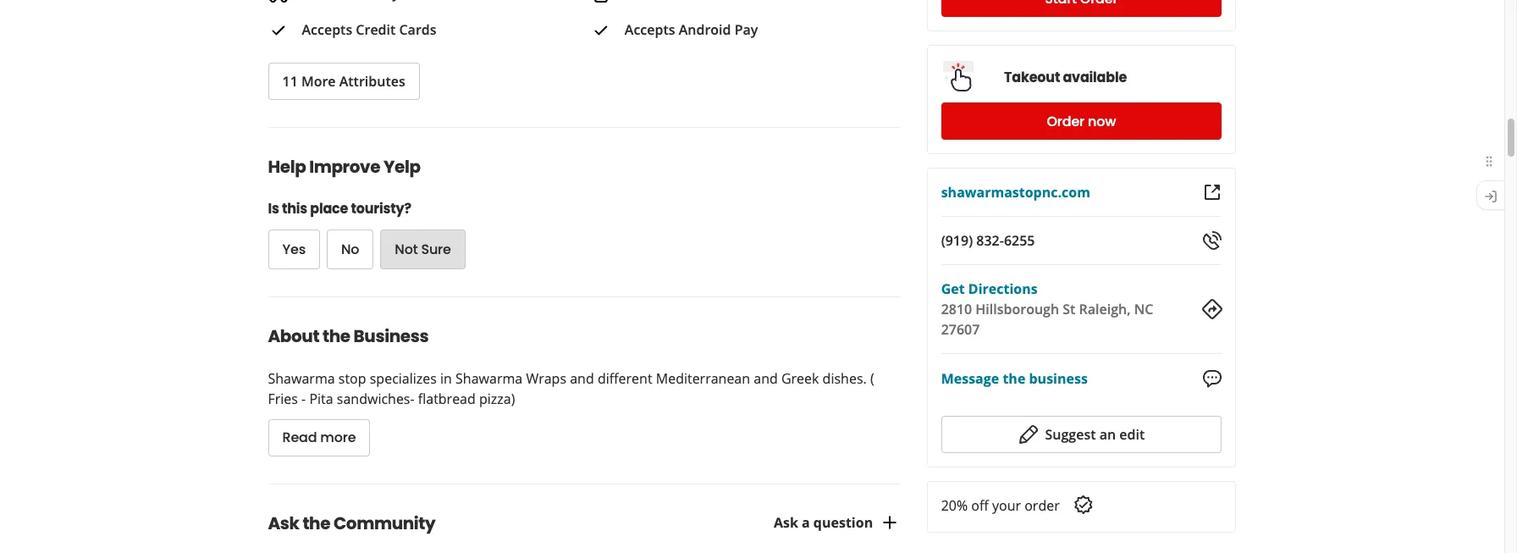 Task type: vqa. For each thing, say whether or not it's contained in the screenshot.
the leftmost 16 chevron down v2 icon
no



Task type: describe. For each thing, give the bounding box(es) containing it.
2 and from the left
[[754, 369, 778, 388]]

st
[[1064, 300, 1076, 319]]

order now link
[[942, 103, 1223, 140]]

now
[[1089, 112, 1117, 131]]

message the business button
[[942, 368, 1089, 388]]

2 shawarma from the left
[[456, 369, 523, 388]]

11 more attributes
[[282, 72, 405, 91]]

sure
[[421, 239, 451, 259]]

more
[[301, 72, 336, 91]]

11 more attributes button
[[268, 62, 420, 100]]

24 order v2 image
[[268, 0, 288, 5]]

raleigh,
[[1080, 300, 1132, 319]]

suggest an edit
[[1046, 425, 1146, 444]]

your
[[993, 496, 1022, 515]]

accepts android pay
[[625, 20, 758, 39]]

20%
[[942, 496, 969, 515]]

24 add v2 image
[[880, 512, 901, 533]]

no button
[[327, 229, 374, 269]]

sandwiches-
[[337, 389, 415, 408]]

get directions link
[[942, 280, 1039, 298]]

an
[[1100, 425, 1117, 444]]

pizza)
[[479, 389, 515, 408]]

the for about
[[323, 324, 350, 348]]

(919)
[[942, 232, 974, 250]]

11
[[282, 72, 298, 91]]

message the business
[[942, 369, 1089, 388]]

2810
[[942, 300, 973, 319]]

nc
[[1135, 300, 1154, 319]]

business
[[354, 324, 429, 348]]

a
[[802, 513, 810, 532]]

accepts credit cards
[[302, 20, 437, 39]]

ask a question link
[[774, 512, 901, 533]]

hillsborough
[[976, 300, 1060, 319]]

27607
[[942, 320, 981, 339]]

yes
[[282, 239, 306, 259]]

directions
[[969, 280, 1039, 298]]

24 checkmark v2 image
[[591, 21, 611, 41]]

this
[[282, 199, 308, 218]]

specializes
[[370, 369, 437, 388]]

order
[[1025, 496, 1061, 515]]

attributes
[[339, 72, 405, 91]]

get directions 2810 hillsborough st raleigh, nc 27607
[[942, 280, 1154, 339]]

is
[[268, 199, 279, 218]]

read more
[[282, 428, 356, 447]]

community
[[334, 511, 436, 535]]

improve
[[309, 155, 380, 178]]

get
[[942, 280, 966, 298]]

available
[[1064, 68, 1128, 87]]

read more button
[[268, 419, 370, 456]]

question
[[814, 513, 873, 532]]

shawarmastopnc.com
[[942, 183, 1091, 202]]

takeout available
[[1005, 68, 1128, 87]]

not
[[395, 239, 418, 259]]

(
[[871, 369, 875, 388]]

24 directions v2 image
[[1202, 299, 1223, 320]]



Task type: locate. For each thing, give the bounding box(es) containing it.
android
[[679, 20, 731, 39]]

flatbread
[[418, 389, 476, 408]]

about the business element
[[241, 296, 901, 456]]

24 shopping v2 image
[[591, 0, 611, 5]]

takeout
[[1005, 68, 1061, 87]]

0 vertical spatial the
[[323, 324, 350, 348]]

shawarmastopnc.com link
[[942, 183, 1091, 202]]

group
[[268, 229, 781, 269]]

pita
[[310, 389, 333, 408]]

fries
[[268, 389, 298, 408]]

20% off your order
[[942, 496, 1061, 515]]

business
[[1030, 369, 1089, 388]]

help improve yelp element
[[241, 127, 901, 269]]

suggest
[[1046, 425, 1097, 444]]

ask the community
[[268, 511, 436, 535]]

accepts right 24 checkmark v2 image
[[625, 20, 676, 39]]

1 horizontal spatial shawarma
[[456, 369, 523, 388]]

about the business
[[268, 324, 429, 348]]

order
[[1048, 112, 1085, 131]]

1 horizontal spatial ask
[[774, 513, 799, 532]]

not sure button
[[381, 229, 466, 269]]

not sure
[[395, 239, 451, 259]]

message
[[942, 369, 1000, 388]]

2 vertical spatial the
[[303, 511, 330, 535]]

help improve yelp
[[268, 155, 421, 178]]

suggest an edit button
[[942, 416, 1223, 453]]

1 shawarma from the left
[[268, 369, 335, 388]]

read
[[282, 428, 317, 447]]

cards
[[399, 20, 437, 39]]

different
[[598, 369, 653, 388]]

accepts
[[302, 20, 353, 39], [625, 20, 676, 39]]

mediterranean
[[656, 369, 751, 388]]

the for message
[[1004, 369, 1026, 388]]

0 horizontal spatial ask
[[268, 511, 299, 535]]

1 horizontal spatial accepts
[[625, 20, 676, 39]]

0 horizontal spatial and
[[570, 369, 594, 388]]

shawarma stop specializes in shawarma wraps and different mediterranean and greek dishes. ( fries - pita sandwiches- flatbread pizza)
[[268, 369, 875, 408]]

in
[[440, 369, 452, 388]]

1 vertical spatial the
[[1004, 369, 1026, 388]]

-
[[302, 389, 306, 408]]

stop
[[339, 369, 366, 388]]

accepts for accepts credit cards
[[302, 20, 353, 39]]

credit
[[356, 20, 396, 39]]

24 checkmark v2 image
[[268, 21, 288, 41]]

place
[[310, 199, 348, 218]]

yelp
[[384, 155, 421, 178]]

off
[[972, 496, 990, 515]]

0 horizontal spatial accepts
[[302, 20, 353, 39]]

shawarma up pizza)
[[456, 369, 523, 388]]

dishes.
[[823, 369, 867, 388]]

greek
[[782, 369, 819, 388]]

1 accepts from the left
[[302, 20, 353, 39]]

ask for ask a question
[[774, 513, 799, 532]]

touristy?
[[351, 199, 412, 218]]

the left community
[[303, 511, 330, 535]]

24 check in v2 image
[[1074, 494, 1095, 514]]

yes button
[[268, 229, 320, 269]]

about
[[268, 324, 319, 348]]

1 horizontal spatial and
[[754, 369, 778, 388]]

24 external link v2 image
[[1202, 182, 1223, 203]]

wraps
[[526, 369, 567, 388]]

24 pencil v2 image
[[1019, 424, 1039, 445]]

and right "wraps"
[[570, 369, 594, 388]]

is this place touristy?
[[268, 199, 412, 218]]

shawarma
[[268, 369, 335, 388], [456, 369, 523, 388]]

24 message v2 image
[[1202, 368, 1223, 389]]

the right about at the bottom left
[[323, 324, 350, 348]]

2 accepts from the left
[[625, 20, 676, 39]]

order now
[[1048, 112, 1117, 131]]

832-
[[977, 232, 1005, 250]]

group containing yes
[[268, 229, 781, 269]]

ask
[[268, 511, 299, 535], [774, 513, 799, 532]]

the
[[323, 324, 350, 348], [1004, 369, 1026, 388], [303, 511, 330, 535]]

ask for ask the community
[[268, 511, 299, 535]]

the inside button
[[1004, 369, 1026, 388]]

edit
[[1120, 425, 1146, 444]]

the for ask
[[303, 511, 330, 535]]

the right message
[[1004, 369, 1026, 388]]

0 horizontal spatial shawarma
[[268, 369, 335, 388]]

accepts for accepts android pay
[[625, 20, 676, 39]]

help
[[268, 155, 306, 178]]

accepts left "credit"
[[302, 20, 353, 39]]

more
[[320, 428, 356, 447]]

pay
[[735, 20, 758, 39]]

(919) 832-6255
[[942, 232, 1036, 250]]

24 phone v2 image
[[1202, 231, 1223, 251]]

shawarma up -
[[268, 369, 335, 388]]

and left greek
[[754, 369, 778, 388]]

6255
[[1005, 232, 1036, 250]]

group inside help improve yelp element
[[268, 229, 781, 269]]

and
[[570, 369, 594, 388], [754, 369, 778, 388]]

ask a question
[[774, 513, 873, 532]]

no
[[341, 239, 359, 259]]

1 and from the left
[[570, 369, 594, 388]]



